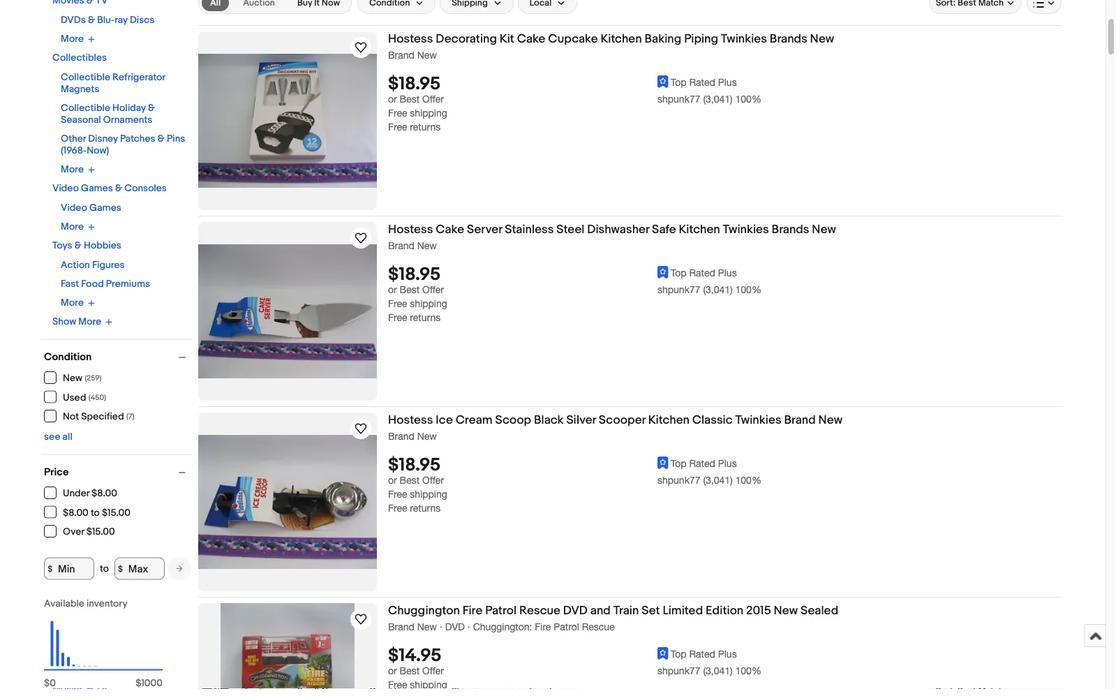 Task type: describe. For each thing, give the bounding box(es) containing it.
not
[[63, 411, 79, 423]]

top rated plus for train
[[671, 649, 737, 660]]

all
[[63, 432, 73, 444]]

1 horizontal spatial to
[[100, 563, 109, 575]]

steel
[[557, 222, 585, 237]]

watch chuggington fire patrol rescue dvd and train set limited edition 2015 new sealed image
[[353, 611, 369, 628]]

more for 4th more button from the bottom
[[61, 34, 84, 45]]

shpunk77 for baking
[[658, 94, 701, 105]]

black
[[534, 413, 564, 428]]

video games link
[[61, 203, 121, 214]]

brands for hostess decorating kit cake cupcake kitchen baking piping twinkies brands new
[[770, 32, 808, 46]]

toys
[[52, 240, 72, 252]]

show
[[52, 316, 76, 328]]

plus for baking
[[718, 77, 737, 88]]

over $15.00
[[63, 527, 115, 538]]

or best offer for chuggington fire patrol rescue dvd and train set limited edition 2015 new sealed
[[388, 666, 444, 677]]

(3,041) for baking
[[704, 94, 733, 105]]

chuggington fire patrol rescue dvd and train set limited edition 2015 new sealed image
[[221, 604, 355, 689]]

top rated plus image
[[658, 648, 669, 660]]

1 more button from the top
[[61, 34, 95, 45]]

top rated plus image for scooper
[[658, 457, 669, 470]]

stainless
[[505, 222, 554, 237]]

under $8.00 link
[[44, 487, 118, 500]]

watch hostess ice cream scoop black silver scooper kitchen classic twinkies brand new image
[[353, 421, 369, 438]]

dvds & blu-ray discs link
[[61, 15, 155, 27]]

shpunk77 for safe
[[658, 284, 701, 296]]

1 free from the top
[[388, 108, 408, 119]]

hostess decorating kit cake cupcake kitchen baking piping twinkies brands new heading
[[388, 32, 835, 46]]

4 shpunk77 from the top
[[658, 666, 701, 677]]

price
[[44, 467, 69, 479]]

(259)
[[85, 374, 102, 383]]

specified
[[81, 411, 124, 423]]

collectibles
[[52, 52, 107, 64]]

(1968-
[[61, 145, 87, 157]]

4 free from the top
[[388, 312, 408, 324]]

0 vertical spatial $15.00
[[102, 507, 131, 519]]

price button
[[44, 467, 192, 479]]

hostess cake server stainless steel dishwasher safe kitchen twinkies brands new heading
[[388, 222, 837, 237]]

twinkies inside hostess ice cream scoop black silver scooper kitchen classic twinkies brand new brand new
[[736, 413, 782, 428]]

or for hostess cake server stainless steel dishwasher safe kitchen twinkies brands new
[[388, 284, 397, 296]]

collectibles link
[[52, 52, 107, 64]]

hostess cake server stainless steel dishwasher safe kitchen twinkies brands new brand new
[[388, 222, 837, 251]]

1 vertical spatial dvd
[[445, 621, 465, 633]]

under $8.00
[[63, 488, 117, 500]]

0 horizontal spatial patrol
[[486, 604, 517, 618]]

more for 2nd more button from the top
[[61, 164, 84, 176]]

video games & consoles link
[[52, 183, 167, 195]]

other
[[61, 133, 86, 145]]

and
[[591, 604, 611, 618]]

(3,041) for safe
[[704, 284, 733, 296]]

graph of available inventory between $0 and $1000+ image
[[44, 599, 163, 689]]

shpunk77 for scooper
[[658, 475, 701, 487]]

0 vertical spatial dvd
[[563, 604, 588, 618]]

see all
[[44, 432, 73, 444]]

or for hostess decorating kit cake cupcake kitchen baking piping twinkies brands new
[[388, 94, 397, 105]]

more for first more button from the bottom
[[61, 298, 84, 309]]

safe
[[652, 222, 677, 237]]

classic
[[693, 413, 733, 428]]

hostess decorating kit cake cupcake kitchen baking piping twinkies brands new image
[[198, 54, 377, 188]]

decorating
[[436, 32, 497, 46]]

(7)
[[126, 413, 135, 422]]

used (450)
[[63, 392, 106, 404]]

action
[[61, 260, 90, 272]]

top for safe
[[671, 267, 687, 279]]

1 horizontal spatial patrol
[[554, 621, 580, 633]]

brands for hostess cake server stainless steel dishwasher safe kitchen twinkies brands new
[[772, 222, 810, 237]]

games for video games
[[89, 203, 121, 214]]

0 vertical spatial fire
[[463, 604, 483, 618]]

offer for cake
[[423, 284, 444, 296]]

cream
[[456, 413, 493, 428]]

chuggington:
[[473, 621, 533, 633]]

blu-
[[97, 15, 115, 27]]

100% for baking
[[736, 94, 762, 105]]

cake inside hostess decorating kit cake cupcake kitchen baking piping twinkies brands new brand new
[[517, 32, 546, 46]]

silver
[[567, 413, 596, 428]]

1 · from the left
[[440, 621, 443, 633]]

show more
[[52, 316, 101, 328]]

returns for cake
[[410, 312, 441, 324]]

inventory
[[87, 599, 128, 610]]

or best offer for hostess decorating kit cake cupcake kitchen baking piping twinkies brands new
[[388, 94, 444, 105]]

holiday
[[113, 103, 146, 115]]

ice
[[436, 413, 453, 428]]

action figures fast food premiums
[[61, 260, 150, 291]]

watch hostess cake server stainless steel dishwasher safe kitchen twinkies brands new image
[[353, 230, 369, 247]]

now)
[[87, 145, 109, 157]]

set
[[642, 604, 660, 618]]

brand inside "chuggington fire patrol rescue dvd and train set limited edition 2015 new sealed brand new · dvd · chuggington: fire patrol rescue"
[[388, 621, 415, 633]]

shpunk77 (3,041) 100%
[[658, 666, 762, 677]]

$8.00 to $15.00 link
[[44, 506, 131, 519]]

see all button
[[44, 432, 73, 444]]

food
[[81, 279, 104, 291]]

0 vertical spatial $8.00
[[92, 488, 117, 500]]

more right show
[[78, 316, 101, 328]]

hostess cake server stainless steel dishwasher safe kitchen twinkies brands new image
[[198, 245, 377, 379]]

0 horizontal spatial rescue
[[520, 604, 561, 618]]

ray
[[115, 15, 128, 27]]

rated for safe
[[690, 267, 716, 279]]

(450)
[[89, 394, 106, 403]]

1 collectible from the top
[[61, 72, 110, 84]]

chuggington fire patrol rescue dvd and train set limited edition 2015 new sealed link
[[388, 604, 1062, 621]]

discs
[[130, 15, 155, 27]]

figures
[[92, 260, 125, 272]]

consoles
[[124, 183, 167, 195]]

disney
[[88, 133, 118, 145]]

hostess ice cream scoop black silver scooper kitchen classic twinkies brand new link
[[388, 413, 1062, 430]]

sealed
[[801, 604, 839, 618]]

baking
[[645, 32, 682, 46]]

100% for scooper
[[736, 475, 762, 487]]

hostess cake server stainless steel dishwasher safe kitchen twinkies brands new link
[[388, 222, 1062, 240]]

4 100% from the top
[[736, 666, 762, 677]]

twinkies for piping
[[721, 32, 768, 46]]

top for train
[[671, 649, 687, 660]]

& left consoles
[[115, 183, 122, 195]]

piping
[[685, 32, 719, 46]]

4 more button from the top
[[61, 298, 95, 309]]

2 · from the left
[[468, 621, 471, 633]]

kitchen for scooper
[[649, 413, 690, 428]]

other disney patches & pins (1968-now) link
[[61, 133, 185, 157]]

shpunk77 (3,041) 100% free shipping free returns for black
[[388, 475, 762, 515]]

$8.00 to $15.00
[[63, 507, 131, 519]]

dishwasher
[[588, 222, 650, 237]]

& right toys
[[75, 240, 82, 252]]

or for chuggington fire patrol rescue dvd and train set limited edition 2015 new sealed
[[388, 666, 397, 677]]

magnets
[[61, 84, 99, 96]]

under
[[63, 488, 89, 500]]

brand inside hostess decorating kit cake cupcake kitchen baking piping twinkies brands new brand new
[[388, 49, 415, 61]]

over
[[63, 527, 84, 538]]

premiums
[[106, 279, 150, 291]]

chuggington
[[388, 604, 460, 618]]

plus for train
[[718, 649, 737, 660]]



Task type: vqa. For each thing, say whether or not it's contained in the screenshot.
the Rated associated with Baking
yes



Task type: locate. For each thing, give the bounding box(es) containing it.
video games
[[61, 203, 121, 214]]

top rated plus image
[[658, 76, 669, 88], [658, 267, 669, 279], [658, 457, 669, 470]]

1 best from the top
[[400, 94, 420, 105]]

3 offer from the top
[[423, 475, 444, 487]]

rescue up 'chuggington:' on the left of the page
[[520, 604, 561, 618]]

chuggington fire patrol rescue dvd and train set limited edition 2015 new sealed brand new · dvd · chuggington: fire patrol rescue
[[388, 604, 839, 633]]

4 plus from the top
[[718, 649, 737, 660]]

available inventory
[[44, 599, 128, 610]]

see
[[44, 432, 60, 444]]

1 vertical spatial twinkies
[[723, 222, 770, 237]]

1 hostess from the top
[[388, 32, 433, 46]]

0 horizontal spatial ·
[[440, 621, 443, 633]]

2 free from the top
[[388, 122, 408, 133]]

$8.00
[[92, 488, 117, 500], [63, 507, 89, 519]]

2 $18.95 from the top
[[388, 264, 441, 286]]

fire up 'chuggington:' on the left of the page
[[463, 604, 483, 618]]

Minimum Value in $ text field
[[44, 558, 94, 580]]

collectible
[[61, 72, 110, 84], [61, 103, 110, 115]]

offer for fire
[[423, 666, 444, 677]]

1 vertical spatial collectible
[[61, 103, 110, 115]]

0 vertical spatial cake
[[517, 32, 546, 46]]

3 shpunk77 (3,041) 100% free shipping free returns from the top
[[388, 475, 762, 515]]

1 top rated plus image from the top
[[658, 76, 669, 88]]

hostess right watch hostess cake server stainless steel dishwasher safe kitchen twinkies brands new icon
[[388, 222, 433, 237]]

0 vertical spatial shipping
[[410, 108, 448, 119]]

0 vertical spatial video
[[52, 183, 79, 195]]

· down chuggington
[[440, 621, 443, 633]]

hostess
[[388, 32, 433, 46], [388, 222, 433, 237], [388, 413, 433, 428]]

collectible refrigerator magnets link
[[61, 72, 165, 96]]

offer for decorating
[[423, 94, 444, 105]]

top for scooper
[[671, 458, 687, 469]]

best for hostess cake server stainless steel dishwasher safe kitchen twinkies brands new
[[400, 284, 420, 296]]

2 or from the top
[[388, 284, 397, 296]]

3 plus from the top
[[718, 458, 737, 469]]

2 vertical spatial shipping
[[410, 489, 448, 501]]

rated for scooper
[[690, 458, 716, 469]]

(3,041) down hostess cake server stainless steel dishwasher safe kitchen twinkies brands new link
[[704, 284, 733, 296]]

or best offer for hostess cake server stainless steel dishwasher safe kitchen twinkies brands new
[[388, 284, 444, 296]]

returns for decorating
[[410, 122, 441, 133]]

0 vertical spatial $18.95
[[388, 74, 441, 95]]

shpunk77 down baking
[[658, 94, 701, 105]]

0 vertical spatial collectible
[[61, 72, 110, 84]]

listing options selector. list view selected. image
[[1034, 0, 1056, 9]]

1 vertical spatial top rated plus image
[[658, 267, 669, 279]]

more down (1968-
[[61, 164, 84, 176]]

$18.95 for decorating
[[388, 74, 441, 95]]

3 100% from the top
[[736, 475, 762, 487]]

patrol down chuggington fire patrol rescue dvd and train set limited edition 2015 new sealed heading on the bottom
[[554, 621, 580, 633]]

seasonal
[[61, 115, 101, 126]]

2 shpunk77 (3,041) 100% free shipping free returns from the top
[[388, 284, 762, 324]]

1 vertical spatial $8.00
[[63, 507, 89, 519]]

top rated plus for safe
[[671, 267, 737, 279]]

hostess inside hostess cake server stainless steel dishwasher safe kitchen twinkies brands new brand new
[[388, 222, 433, 237]]

1 plus from the top
[[718, 77, 737, 88]]

2 rated from the top
[[690, 267, 716, 279]]

1 or from the top
[[388, 94, 397, 105]]

$ for minimum value in $ text field
[[48, 564, 53, 574]]

plus for scooper
[[718, 458, 737, 469]]

edition
[[706, 604, 744, 618]]

1 (3,041) from the top
[[704, 94, 733, 105]]

1 rated from the top
[[690, 77, 716, 88]]

& left blu-
[[88, 15, 95, 27]]

top down safe
[[671, 267, 687, 279]]

video for video games & consoles
[[52, 183, 79, 195]]

rated for train
[[690, 649, 716, 660]]

1 $ from the left
[[48, 564, 53, 574]]

available
[[44, 599, 84, 610]]

fire
[[463, 604, 483, 618], [535, 621, 551, 633]]

0 vertical spatial shpunk77 (3,041) 100% free shipping free returns
[[388, 94, 762, 133]]

6 free from the top
[[388, 503, 408, 515]]

$8.00 up over $15.00 link
[[63, 507, 89, 519]]

$15.00 down $8.00 to $15.00
[[86, 527, 115, 538]]

top rated plus up shpunk77 (3,041) 100%
[[671, 649, 737, 660]]

rated down the classic
[[690, 458, 716, 469]]

fast food premiums link
[[61, 279, 150, 291]]

0 vertical spatial returns
[[410, 122, 441, 133]]

plus up shpunk77 (3,041) 100%
[[718, 649, 737, 660]]

0 vertical spatial games
[[81, 183, 113, 195]]

fire right 'chuggington:' on the left of the page
[[535, 621, 551, 633]]

condition button
[[44, 351, 192, 364]]

0 horizontal spatial $8.00
[[63, 507, 89, 519]]

1 vertical spatial games
[[89, 203, 121, 214]]

twinkies inside hostess cake server stainless steel dishwasher safe kitchen twinkies brands new brand new
[[723, 222, 770, 237]]

kitchen
[[601, 32, 642, 46], [679, 222, 721, 237], [649, 413, 690, 428]]

top
[[671, 77, 687, 88], [671, 267, 687, 279], [671, 458, 687, 469], [671, 649, 687, 660]]

plus
[[718, 77, 737, 88], [718, 267, 737, 279], [718, 458, 737, 469], [718, 649, 737, 660]]

(3,041) down chuggington fire patrol rescue dvd and train set limited edition 2015 new sealed link
[[704, 666, 733, 677]]

3 hostess from the top
[[388, 413, 433, 428]]

brands inside hostess cake server stainless steel dishwasher safe kitchen twinkies brands new brand new
[[772, 222, 810, 237]]

or for hostess ice cream scoop black silver scooper kitchen classic twinkies brand new
[[388, 475, 397, 487]]

more for second more button from the bottom of the page
[[61, 221, 84, 233]]

0 vertical spatial rescue
[[520, 604, 561, 618]]

hostess inside hostess decorating kit cake cupcake kitchen baking piping twinkies brands new brand new
[[388, 32, 433, 46]]

returns
[[410, 122, 441, 133], [410, 312, 441, 324], [410, 503, 441, 515]]

hostess decorating kit cake cupcake kitchen baking piping twinkies brands new brand new
[[388, 32, 835, 61]]

cake right the kit
[[517, 32, 546, 46]]

· left 'chuggington:' on the left of the page
[[468, 621, 471, 633]]

video up toys
[[61, 203, 87, 214]]

2015
[[747, 604, 772, 618]]

pins
[[167, 133, 185, 145]]

1 100% from the top
[[736, 94, 762, 105]]

shpunk77 down the classic
[[658, 475, 701, 487]]

more up toys
[[61, 221, 84, 233]]

hostess ice cream scoop black silver scooper kitchen classic twinkies brand new image
[[198, 435, 377, 570]]

condition
[[44, 351, 92, 364]]

1 vertical spatial patrol
[[554, 621, 580, 633]]

top for baking
[[671, 77, 687, 88]]

shpunk77 down safe
[[658, 284, 701, 296]]

4 top rated plus from the top
[[671, 649, 737, 660]]

2 top from the top
[[671, 267, 687, 279]]

dvd left and at the bottom right
[[563, 604, 588, 618]]

limited
[[663, 604, 703, 618]]

2 vertical spatial kitchen
[[649, 413, 690, 428]]

shpunk77
[[658, 94, 701, 105], [658, 284, 701, 296], [658, 475, 701, 487], [658, 666, 701, 677]]

3 returns from the top
[[410, 503, 441, 515]]

2 vertical spatial top rated plus image
[[658, 457, 669, 470]]

or best offer for hostess ice cream scoop black silver scooper kitchen classic twinkies brand new
[[388, 475, 444, 487]]

video up video games link
[[52, 183, 79, 195]]

hostess decorating kit cake cupcake kitchen baking piping twinkies brands new link
[[388, 32, 1062, 49]]

1 vertical spatial $15.00
[[86, 527, 115, 538]]

2 or best offer from the top
[[388, 284, 444, 296]]

0 vertical spatial to
[[91, 507, 100, 519]]

1 vertical spatial video
[[61, 203, 87, 214]]

shipping for cake
[[410, 298, 448, 310]]

4 or best offer from the top
[[388, 666, 444, 677]]

1 shipping from the top
[[410, 108, 448, 119]]

1 vertical spatial hostess
[[388, 222, 433, 237]]

5 free from the top
[[388, 489, 408, 501]]

top down baking
[[671, 77, 687, 88]]

2 collectible from the top
[[61, 103, 110, 115]]

server
[[467, 222, 502, 237]]

hostess for hostess cake server stainless steel dishwasher safe kitchen twinkies brands new
[[388, 222, 433, 237]]

1 horizontal spatial $8.00
[[92, 488, 117, 500]]

kitchen inside hostess cake server stainless steel dishwasher safe kitchen twinkies brands new brand new
[[679, 222, 721, 237]]

3 (3,041) from the top
[[704, 475, 733, 487]]

All selected text field
[[210, 0, 221, 9]]

1 vertical spatial returns
[[410, 312, 441, 324]]

top rated plus image down baking
[[658, 76, 669, 88]]

shpunk77 (3,041) 100% free shipping free returns for cupcake
[[388, 94, 762, 133]]

kitchen right safe
[[679, 222, 721, 237]]

$8.00 up $8.00 to $15.00
[[92, 488, 117, 500]]

3 best from the top
[[400, 475, 420, 487]]

top rated plus image for safe
[[658, 267, 669, 279]]

ornaments
[[103, 115, 152, 126]]

$18.95 for cake
[[388, 264, 441, 286]]

collectible down "collectibles" on the left of the page
[[61, 72, 110, 84]]

1 horizontal spatial rescue
[[582, 621, 615, 633]]

$
[[48, 564, 53, 574], [118, 564, 123, 574]]

2 more button from the top
[[61, 164, 95, 176]]

2 hostess from the top
[[388, 222, 433, 237]]

used
[[63, 392, 86, 404]]

rescue down and at the bottom right
[[582, 621, 615, 633]]

plus down hostess cake server stainless steel dishwasher safe kitchen twinkies brands new link
[[718, 267, 737, 279]]

train
[[614, 604, 639, 618]]

games for video games & consoles
[[81, 183, 113, 195]]

1 horizontal spatial fire
[[535, 621, 551, 633]]

rated for baking
[[690, 77, 716, 88]]

top down hostess ice cream scoop black silver scooper kitchen classic twinkies brand new link
[[671, 458, 687, 469]]

0 vertical spatial top rated plus image
[[658, 76, 669, 88]]

cupcake
[[549, 32, 598, 46]]

1 horizontal spatial $
[[118, 564, 123, 574]]

4 top from the top
[[671, 649, 687, 660]]

1 horizontal spatial cake
[[517, 32, 546, 46]]

patrol up 'chuggington:' on the left of the page
[[486, 604, 517, 618]]

action figures link
[[61, 260, 125, 272]]

2 $ from the left
[[118, 564, 123, 574]]

cake inside hostess cake server stainless steel dishwasher safe kitchen twinkies brands new brand new
[[436, 222, 465, 237]]

1 vertical spatial brands
[[772, 222, 810, 237]]

more down dvds
[[61, 34, 84, 45]]

$15.00 down 'under $8.00'
[[102, 507, 131, 519]]

games up "video games"
[[81, 183, 113, 195]]

chuggington fire patrol rescue dvd and train set limited edition 2015 new sealed heading
[[388, 604, 839, 618]]

$14.95
[[388, 646, 442, 667]]

hostess for hostess decorating kit cake cupcake kitchen baking piping twinkies brands new
[[388, 32, 433, 46]]

$ up inventory
[[118, 564, 123, 574]]

brands inside hostess decorating kit cake cupcake kitchen baking piping twinkies brands new brand new
[[770, 32, 808, 46]]

1 vertical spatial cake
[[436, 222, 465, 237]]

kitchen inside hostess decorating kit cake cupcake kitchen baking piping twinkies brands new brand new
[[601, 32, 642, 46]]

toys & hobbies
[[52, 240, 121, 252]]

$18.95 for ice
[[388, 455, 441, 477]]

shipping for decorating
[[410, 108, 448, 119]]

plus down hostess decorating kit cake cupcake kitchen baking piping twinkies brands new link
[[718, 77, 737, 88]]

$18.95
[[388, 74, 441, 95], [388, 264, 441, 286], [388, 455, 441, 477]]

twinkies for kitchen
[[723, 222, 770, 237]]

3 $18.95 from the top
[[388, 455, 441, 477]]

1 offer from the top
[[423, 94, 444, 105]]

cake left server
[[436, 222, 465, 237]]

top rated plus image down safe
[[658, 267, 669, 279]]

1 returns from the top
[[410, 122, 441, 133]]

2 offer from the top
[[423, 284, 444, 296]]

not specified (7)
[[63, 411, 135, 423]]

shipping
[[410, 108, 448, 119], [410, 298, 448, 310], [410, 489, 448, 501]]

0 vertical spatial hostess
[[388, 32, 433, 46]]

2 top rated plus image from the top
[[658, 267, 669, 279]]

top rated plus
[[671, 77, 737, 88], [671, 267, 737, 279], [671, 458, 737, 469], [671, 649, 737, 660]]

0 horizontal spatial to
[[91, 507, 100, 519]]

0 horizontal spatial fire
[[463, 604, 483, 618]]

&
[[88, 15, 95, 27], [148, 103, 155, 115], [158, 133, 165, 145], [115, 183, 122, 195], [75, 240, 82, 252]]

1 vertical spatial shipping
[[410, 298, 448, 310]]

hostess ice cream scoop black silver scooper kitchen classic twinkies brand new heading
[[388, 413, 843, 428]]

new (259)
[[63, 373, 102, 385]]

& right holiday
[[148, 103, 155, 115]]

top rated plus down the classic
[[671, 458, 737, 469]]

shipping for ice
[[410, 489, 448, 501]]

dvd down chuggington
[[445, 621, 465, 633]]

twinkies
[[721, 32, 768, 46], [723, 222, 770, 237], [736, 413, 782, 428]]

2 plus from the top
[[718, 267, 737, 279]]

0 vertical spatial patrol
[[486, 604, 517, 618]]

1 vertical spatial fire
[[535, 621, 551, 633]]

2 shipping from the top
[[410, 298, 448, 310]]

1 shpunk77 (3,041) 100% free shipping free returns from the top
[[388, 94, 762, 133]]

more
[[61, 34, 84, 45], [61, 164, 84, 176], [61, 221, 84, 233], [61, 298, 84, 309], [78, 316, 101, 328]]

1 top rated plus from the top
[[671, 77, 737, 88]]

3 free from the top
[[388, 298, 408, 310]]

toys & hobbies link
[[52, 240, 121, 252]]

2 vertical spatial returns
[[410, 503, 441, 515]]

2 (3,041) from the top
[[704, 284, 733, 296]]

2 vertical spatial twinkies
[[736, 413, 782, 428]]

3 or best offer from the top
[[388, 475, 444, 487]]

1 $18.95 from the top
[[388, 74, 441, 95]]

$ for the maximum value in $ "text field"
[[118, 564, 123, 574]]

returns for ice
[[410, 503, 441, 515]]

0 horizontal spatial dvd
[[445, 621, 465, 633]]

2 vertical spatial hostess
[[388, 413, 433, 428]]

(3,041) for scooper
[[704, 475, 733, 487]]

1 vertical spatial $18.95
[[388, 264, 441, 286]]

to down 'under $8.00'
[[91, 507, 100, 519]]

brand inside hostess cake server stainless steel dishwasher safe kitchen twinkies brands new brand new
[[388, 240, 415, 251]]

shpunk77 down top rated plus icon
[[658, 666, 701, 677]]

100% for safe
[[736, 284, 762, 296]]

4 or from the top
[[388, 666, 397, 677]]

rated up shpunk77 (3,041) 100%
[[690, 649, 716, 660]]

best for chuggington fire patrol rescue dvd and train set limited edition 2015 new sealed
[[400, 666, 420, 677]]

kit
[[500, 32, 515, 46]]

0 vertical spatial brands
[[770, 32, 808, 46]]

1 vertical spatial shpunk77 (3,041) 100% free shipping free returns
[[388, 284, 762, 324]]

$ up available
[[48, 564, 53, 574]]

top right top rated plus icon
[[671, 649, 687, 660]]

·
[[440, 621, 443, 633], [468, 621, 471, 633]]

100% down hostess ice cream scoop black silver scooper kitchen classic twinkies brand new link
[[736, 475, 762, 487]]

hostess left ice
[[388, 413, 433, 428]]

more button up collectibles link at left
[[61, 34, 95, 45]]

video
[[52, 183, 79, 195], [61, 203, 87, 214]]

show more button
[[52, 316, 113, 328]]

2 shpunk77 from the top
[[658, 284, 701, 296]]

collectible down 'magnets' at the left top
[[61, 103, 110, 115]]

0 horizontal spatial cake
[[436, 222, 465, 237]]

or best offer
[[388, 94, 444, 105], [388, 284, 444, 296], [388, 475, 444, 487], [388, 666, 444, 677]]

top rated plus image for baking
[[658, 76, 669, 88]]

0 vertical spatial twinkies
[[721, 32, 768, 46]]

rated down hostess cake server stainless steel dishwasher safe kitchen twinkies brands new link
[[690, 267, 716, 279]]

top rated plus for baking
[[671, 77, 737, 88]]

3 more button from the top
[[61, 221, 95, 233]]

more button down (1968-
[[61, 164, 95, 176]]

dvds
[[61, 15, 86, 27]]

2 best from the top
[[400, 284, 420, 296]]

watch hostess decorating kit cake cupcake kitchen baking piping twinkies brands new image
[[353, 39, 369, 56]]

3 shipping from the top
[[410, 489, 448, 501]]

hostess right watch hostess decorating kit cake cupcake kitchen baking piping twinkies brands new image
[[388, 32, 433, 46]]

plus down hostess ice cream scoop black silver scooper kitchen classic twinkies brand new link
[[718, 458, 737, 469]]

to right minimum value in $ text field
[[100, 563, 109, 575]]

3 or from the top
[[388, 475, 397, 487]]

1 vertical spatial kitchen
[[679, 222, 721, 237]]

refrigerator
[[113, 72, 165, 84]]

top rated plus for scooper
[[671, 458, 737, 469]]

0 vertical spatial kitchen
[[601, 32, 642, 46]]

2 returns from the top
[[410, 312, 441, 324]]

games
[[81, 183, 113, 195], [89, 203, 121, 214]]

3 top rated plus image from the top
[[658, 457, 669, 470]]

new
[[811, 32, 835, 46], [417, 49, 437, 61], [813, 222, 837, 237], [417, 240, 437, 251], [63, 373, 82, 385], [819, 413, 843, 428], [417, 431, 437, 442], [774, 604, 798, 618], [417, 621, 437, 633]]

more down fast
[[61, 298, 84, 309]]

twinkies inside hostess decorating kit cake cupcake kitchen baking piping twinkies brands new brand new
[[721, 32, 768, 46]]

kitchen left the classic
[[649, 413, 690, 428]]

fast
[[61, 279, 79, 291]]

offer for ice
[[423, 475, 444, 487]]

offer
[[423, 94, 444, 105], [423, 284, 444, 296], [423, 475, 444, 487], [423, 666, 444, 677]]

4 (3,041) from the top
[[704, 666, 733, 677]]

2 vertical spatial $18.95
[[388, 455, 441, 477]]

best for hostess decorating kit cake cupcake kitchen baking piping twinkies brands new
[[400, 94, 420, 105]]

hostess inside hostess ice cream scoop black silver scooper kitchen classic twinkies brand new brand new
[[388, 413, 433, 428]]

1 horizontal spatial ·
[[468, 621, 471, 633]]

video for video games
[[61, 203, 87, 214]]

4 best from the top
[[400, 666, 420, 677]]

3 shpunk77 from the top
[[658, 475, 701, 487]]

over $15.00 link
[[44, 526, 116, 538]]

collectible refrigerator magnets collectible holiday & seasonal ornaments other disney patches & pins (1968-now)
[[61, 72, 185, 157]]

scoop
[[496, 413, 532, 428]]

brand
[[388, 49, 415, 61], [388, 240, 415, 251], [785, 413, 816, 428], [388, 431, 415, 442], [388, 621, 415, 633]]

top rated plus down hostess cake server stainless steel dishwasher safe kitchen twinkies brands new link
[[671, 267, 737, 279]]

3 top rated plus from the top
[[671, 458, 737, 469]]

hobbies
[[84, 240, 121, 252]]

1 or best offer from the top
[[388, 94, 444, 105]]

top rated plus image down hostess ice cream scoop black silver scooper kitchen classic twinkies brand new brand new
[[658, 457, 669, 470]]

collectible holiday & seasonal ornaments link
[[61, 103, 155, 126]]

kitchen for safe
[[679, 222, 721, 237]]

4 offer from the top
[[423, 666, 444, 677]]

1 shpunk77 from the top
[[658, 94, 701, 105]]

& left the pins
[[158, 133, 165, 145]]

100% down 2015
[[736, 666, 762, 677]]

to
[[91, 507, 100, 519], [100, 563, 109, 575]]

scooper
[[599, 413, 646, 428]]

patches
[[120, 133, 156, 145]]

top rated plus down piping
[[671, 77, 737, 88]]

shpunk77 (3,041) 100% free shipping free returns for steel
[[388, 284, 762, 324]]

1 vertical spatial to
[[100, 563, 109, 575]]

(3,041) down hostess ice cream scoop black silver scooper kitchen classic twinkies brand new link
[[704, 475, 733, 487]]

(3,041) down hostess decorating kit cake cupcake kitchen baking piping twinkies brands new link
[[704, 94, 733, 105]]

1 horizontal spatial dvd
[[563, 604, 588, 618]]

3 top from the top
[[671, 458, 687, 469]]

2 top rated plus from the top
[[671, 267, 737, 279]]

100% down hostess decorating kit cake cupcake kitchen baking piping twinkies brands new link
[[736, 94, 762, 105]]

1 vertical spatial rescue
[[582, 621, 615, 633]]

shpunk77 (3,041) 100% free shipping free returns
[[388, 94, 762, 133], [388, 284, 762, 324], [388, 475, 762, 515]]

free
[[388, 108, 408, 119], [388, 122, 408, 133], [388, 298, 408, 310], [388, 312, 408, 324], [388, 489, 408, 501], [388, 503, 408, 515]]

2 vertical spatial shpunk77 (3,041) 100% free shipping free returns
[[388, 475, 762, 515]]

best for hostess ice cream scoop black silver scooper kitchen classic twinkies brand new
[[400, 475, 420, 487]]

0 horizontal spatial $
[[48, 564, 53, 574]]

games down video games & consoles
[[89, 203, 121, 214]]

3 rated from the top
[[690, 458, 716, 469]]

kitchen inside hostess ice cream scoop black silver scooper kitchen classic twinkies brand new brand new
[[649, 413, 690, 428]]

more button up 'show more'
[[61, 298, 95, 309]]

100% down hostess cake server stainless steel dishwasher safe kitchen twinkies brands new link
[[736, 284, 762, 296]]

kitchen left baking
[[601, 32, 642, 46]]

hostess for hostess ice cream scoop black silver scooper kitchen classic twinkies brand new
[[388, 413, 433, 428]]

rated down piping
[[690, 77, 716, 88]]

video games & consoles
[[52, 183, 167, 195]]

2 100% from the top
[[736, 284, 762, 296]]

1 top from the top
[[671, 77, 687, 88]]

Maximum Value in $ text field
[[114, 558, 165, 580]]

4 rated from the top
[[690, 649, 716, 660]]

plus for safe
[[718, 267, 737, 279]]

more button up toys & hobbies link
[[61, 221, 95, 233]]



